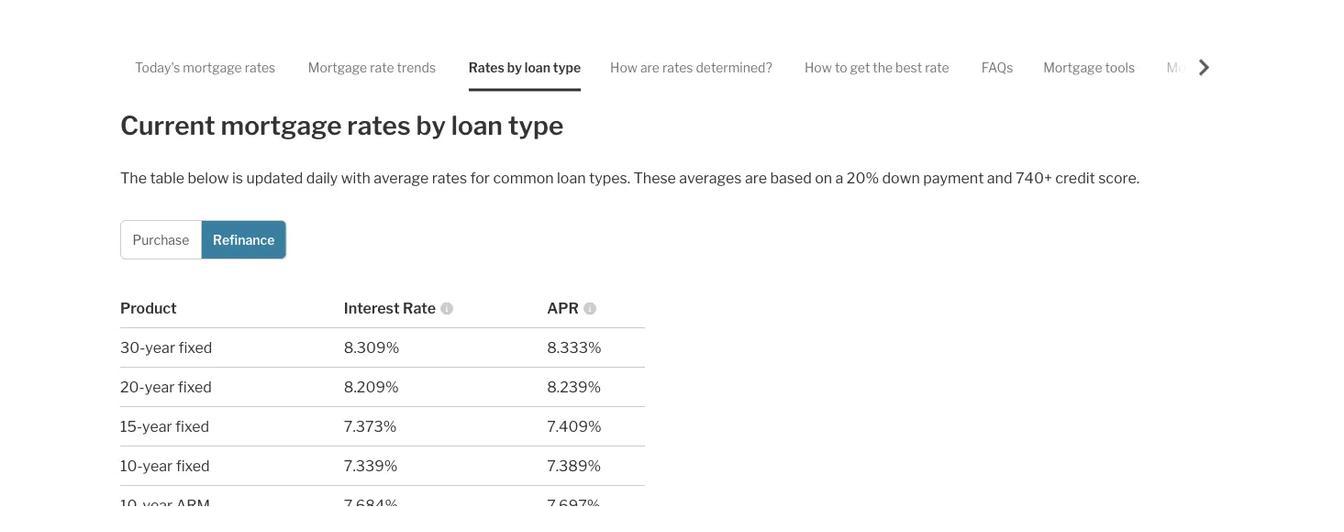 Task type: locate. For each thing, give the bounding box(es) containing it.
these
[[634, 169, 676, 187]]

average
[[374, 169, 429, 187]]

type up common
[[508, 110, 564, 141]]

% down 7.373 %
[[384, 458, 398, 475]]

mortgage left tools
[[1043, 60, 1103, 75]]

mortgage inside mortgage rate trends link
[[308, 60, 367, 75]]

1 vertical spatial are
[[745, 169, 767, 187]]

Purchase radio
[[120, 221, 202, 260]]

updated
[[246, 169, 303, 187]]

1 mortgage from the left
[[308, 60, 367, 75]]

fixed down 20-year fixed on the left bottom of the page
[[175, 418, 209, 436]]

Refinance radio
[[201, 221, 287, 260]]

today's
[[135, 60, 180, 75]]

rate right best
[[925, 60, 949, 75]]

1 horizontal spatial mortgage
[[1043, 60, 1103, 75]]

mortgage for current
[[221, 110, 342, 141]]

0 horizontal spatial are
[[640, 60, 660, 75]]

1 vertical spatial by
[[416, 110, 446, 141]]

faqs link
[[982, 44, 1014, 91]]

the
[[873, 60, 893, 75]]

0 vertical spatial loan
[[525, 60, 551, 75]]

loan right 'rates'
[[525, 60, 551, 75]]

by
[[507, 60, 522, 75], [416, 110, 446, 141]]

how inside how to get the best rate link
[[805, 60, 832, 75]]

0 vertical spatial mortgage
[[183, 60, 242, 75]]

2 how from the left
[[805, 60, 832, 75]]

1 how from the left
[[610, 60, 638, 75]]

7.339 %
[[344, 458, 398, 475]]

how are rates determined? link
[[610, 44, 772, 91]]

mortgage up updated
[[221, 110, 342, 141]]

mortgage news
[[1167, 60, 1261, 75]]

0 horizontal spatial how
[[610, 60, 638, 75]]

1 vertical spatial loan
[[451, 110, 503, 141]]

mortgage
[[183, 60, 242, 75], [221, 110, 342, 141]]

type
[[553, 60, 581, 75], [508, 110, 564, 141]]

year up 15-year fixed
[[145, 379, 175, 397]]

year
[[145, 339, 175, 357], [145, 379, 175, 397], [142, 418, 172, 436], [143, 458, 173, 475]]

best
[[896, 60, 922, 75]]

mortgage for today's
[[183, 60, 242, 75]]

trends
[[397, 60, 436, 75]]

year for 15-
[[142, 418, 172, 436]]

mortgage
[[308, 60, 367, 75], [1043, 60, 1103, 75], [1167, 60, 1226, 75]]

8.333
[[547, 339, 588, 357]]

rate
[[370, 60, 394, 75], [925, 60, 949, 75]]

below
[[188, 169, 229, 187]]

rate
[[403, 300, 436, 318]]

0 horizontal spatial mortgage
[[308, 60, 367, 75]]

interest
[[344, 300, 400, 318]]

0 horizontal spatial rate
[[370, 60, 394, 75]]

0 vertical spatial are
[[640, 60, 660, 75]]

year down 15-year fixed
[[143, 458, 173, 475]]

are left based in the top of the page
[[745, 169, 767, 187]]

news
[[1229, 60, 1261, 75]]

rates
[[245, 60, 276, 75], [662, 60, 693, 75], [347, 110, 411, 141], [432, 169, 467, 187]]

% for 7.373 %
[[383, 418, 397, 436]]

option group
[[120, 221, 287, 260]]

2 mortgage from the left
[[1043, 60, 1103, 75]]

fixed for 10-year fixed
[[176, 458, 210, 475]]

how for how to get the best rate
[[805, 60, 832, 75]]

% up 8.239 % in the bottom of the page
[[588, 339, 602, 357]]

mortgage left news
[[1167, 60, 1226, 75]]

% down interest rate
[[386, 339, 399, 357]]

15-
[[120, 418, 142, 436]]

the
[[120, 169, 147, 187]]

30-
[[120, 339, 145, 357]]

% for 8.209 %
[[385, 379, 399, 397]]

1 horizontal spatial how
[[805, 60, 832, 75]]

loan left types.
[[557, 169, 586, 187]]

today's mortgage rates
[[135, 60, 276, 75]]

% down 8.209 % in the left bottom of the page
[[383, 418, 397, 436]]

rates by loan type link
[[469, 44, 581, 91]]

type right 'rates'
[[553, 60, 581, 75]]

3 mortgage from the left
[[1167, 60, 1226, 75]]

determined?
[[696, 60, 772, 75]]

% down 7.409 %
[[588, 458, 601, 475]]

are
[[640, 60, 660, 75], [745, 169, 767, 187]]

year for 20-
[[145, 379, 175, 397]]

year up 10-year fixed at the bottom of the page
[[142, 418, 172, 436]]

rate left trends
[[370, 60, 394, 75]]

mortgage inside the mortgage tools link
[[1043, 60, 1103, 75]]

mortgage inside mortgage news link
[[1167, 60, 1226, 75]]

and
[[987, 169, 1013, 187]]

year up 20-year fixed on the left bottom of the page
[[145, 339, 175, 357]]

apr
[[547, 300, 579, 318]]

2 horizontal spatial loan
[[557, 169, 586, 187]]

2 horizontal spatial mortgage
[[1167, 60, 1226, 75]]

type inside the rates by loan type link
[[553, 60, 581, 75]]

% up the '7.389 %'
[[588, 418, 602, 436]]

fixed down "30-year fixed"
[[178, 379, 212, 397]]

year for 30-
[[145, 339, 175, 357]]

fixed down 15-year fixed
[[176, 458, 210, 475]]

mortgage up 'current  mortgage rates by loan type'
[[308, 60, 367, 75]]

by down trends
[[416, 110, 446, 141]]

1 horizontal spatial rate
[[925, 60, 949, 75]]

loan
[[525, 60, 551, 75], [451, 110, 503, 141], [557, 169, 586, 187]]

fixed for 20-year fixed
[[178, 379, 212, 397]]

1 horizontal spatial loan
[[525, 60, 551, 75]]

how inside how are rates determined? link
[[610, 60, 638, 75]]

how to get the best rate
[[805, 60, 949, 75]]

mortgage for mortgage tools
[[1043, 60, 1103, 75]]

1 vertical spatial mortgage
[[221, 110, 342, 141]]

get
[[850, 60, 870, 75]]

% up 7.409 %
[[588, 379, 601, 397]]

1 horizontal spatial by
[[507, 60, 522, 75]]

mortgage rate trends link
[[308, 44, 436, 91]]

by right 'rates'
[[507, 60, 522, 75]]

fixed
[[178, 339, 212, 357], [178, 379, 212, 397], [175, 418, 209, 436], [176, 458, 210, 475]]

fixed up 20-year fixed on the left bottom of the page
[[178, 339, 212, 357]]

how
[[610, 60, 638, 75], [805, 60, 832, 75]]

option group containing purchase
[[120, 221, 287, 260]]

are left determined?
[[640, 60, 660, 75]]

table
[[150, 169, 184, 187]]

the table below is updated daily with average rates for common loan types. these averages are based on a 20% down payment and 740+ credit score.
[[120, 169, 1140, 187]]

types.
[[589, 169, 630, 187]]

loan up for
[[451, 110, 503, 141]]

mortgage right the today's
[[183, 60, 242, 75]]

year for 10-
[[143, 458, 173, 475]]

based
[[770, 169, 812, 187]]

rates for today's
[[245, 60, 276, 75]]

0 vertical spatial type
[[553, 60, 581, 75]]

%
[[386, 339, 399, 357], [588, 339, 602, 357], [385, 379, 399, 397], [588, 379, 601, 397], [383, 418, 397, 436], [588, 418, 602, 436], [384, 458, 398, 475], [588, 458, 601, 475]]

% down 8.309 %
[[385, 379, 399, 397]]



Task type: describe. For each thing, give the bounding box(es) containing it.
0 horizontal spatial loan
[[451, 110, 503, 141]]

20%
[[847, 169, 879, 187]]

for
[[470, 169, 490, 187]]

% for 7.409 %
[[588, 418, 602, 436]]

credit
[[1056, 169, 1095, 187]]

tools
[[1105, 60, 1135, 75]]

down
[[882, 169, 920, 187]]

8.209
[[344, 379, 385, 397]]

8.309
[[344, 339, 386, 357]]

rates by loan type
[[469, 60, 581, 75]]

1 rate from the left
[[370, 60, 394, 75]]

20-year fixed
[[120, 379, 212, 397]]

with
[[341, 169, 371, 187]]

to
[[835, 60, 847, 75]]

10-year fixed
[[120, 458, 210, 475]]

7.373
[[344, 418, 383, 436]]

% for 7.389 %
[[588, 458, 601, 475]]

7.339
[[344, 458, 384, 475]]

next image
[[1197, 59, 1213, 76]]

20-
[[120, 379, 145, 397]]

how to get the best rate link
[[805, 44, 949, 91]]

8.239 %
[[547, 379, 601, 397]]

mortgage news link
[[1167, 44, 1261, 91]]

8.309 %
[[344, 339, 399, 357]]

7.373 %
[[344, 418, 397, 436]]

daily
[[306, 169, 338, 187]]

how for how are rates determined?
[[610, 60, 638, 75]]

is
[[232, 169, 243, 187]]

2 rate from the left
[[925, 60, 949, 75]]

mortgage for mortgage news
[[1167, 60, 1226, 75]]

purchase
[[133, 233, 189, 248]]

8.333 %
[[547, 339, 602, 357]]

7.389
[[547, 458, 588, 475]]

% for 8.309 %
[[386, 339, 399, 357]]

mortgage for mortgage rate trends
[[308, 60, 367, 75]]

current
[[120, 110, 215, 141]]

mortgage rate trends
[[308, 60, 436, 75]]

740+
[[1016, 169, 1052, 187]]

today's mortgage rates link
[[135, 44, 276, 91]]

rates for current
[[347, 110, 411, 141]]

are inside how are rates determined? link
[[640, 60, 660, 75]]

% for 7.339 %
[[384, 458, 398, 475]]

a
[[836, 169, 844, 187]]

1 horizontal spatial are
[[745, 169, 767, 187]]

0 horizontal spatial by
[[416, 110, 446, 141]]

% for 8.333 %
[[588, 339, 602, 357]]

product
[[120, 300, 177, 318]]

2 vertical spatial loan
[[557, 169, 586, 187]]

1 vertical spatial type
[[508, 110, 564, 141]]

0 vertical spatial by
[[507, 60, 522, 75]]

averages
[[679, 169, 742, 187]]

rates
[[469, 60, 504, 75]]

current  mortgage rates by loan type
[[120, 110, 564, 141]]

% for 8.239 %
[[588, 379, 601, 397]]

30-year fixed
[[120, 339, 212, 357]]

fixed for 30-year fixed
[[178, 339, 212, 357]]

7.409 %
[[547, 418, 602, 436]]

fixed for 15-year fixed
[[175, 418, 209, 436]]

payment
[[923, 169, 984, 187]]

interest rate
[[344, 300, 436, 318]]

faqs
[[982, 60, 1014, 75]]

on
[[815, 169, 832, 187]]

rates for how
[[662, 60, 693, 75]]

8.209 %
[[344, 379, 399, 397]]

8.239
[[547, 379, 588, 397]]

score.
[[1099, 169, 1140, 187]]

7.389 %
[[547, 458, 601, 475]]

common
[[493, 169, 554, 187]]

mortgage tools
[[1043, 60, 1135, 75]]

how are rates determined?
[[610, 60, 772, 75]]

refinance
[[213, 233, 275, 248]]

7.409
[[547, 418, 588, 436]]

mortgage tools link
[[1043, 44, 1135, 91]]

10-
[[120, 458, 143, 475]]

15-year fixed
[[120, 418, 209, 436]]



Task type: vqa. For each thing, say whether or not it's contained in the screenshot.


